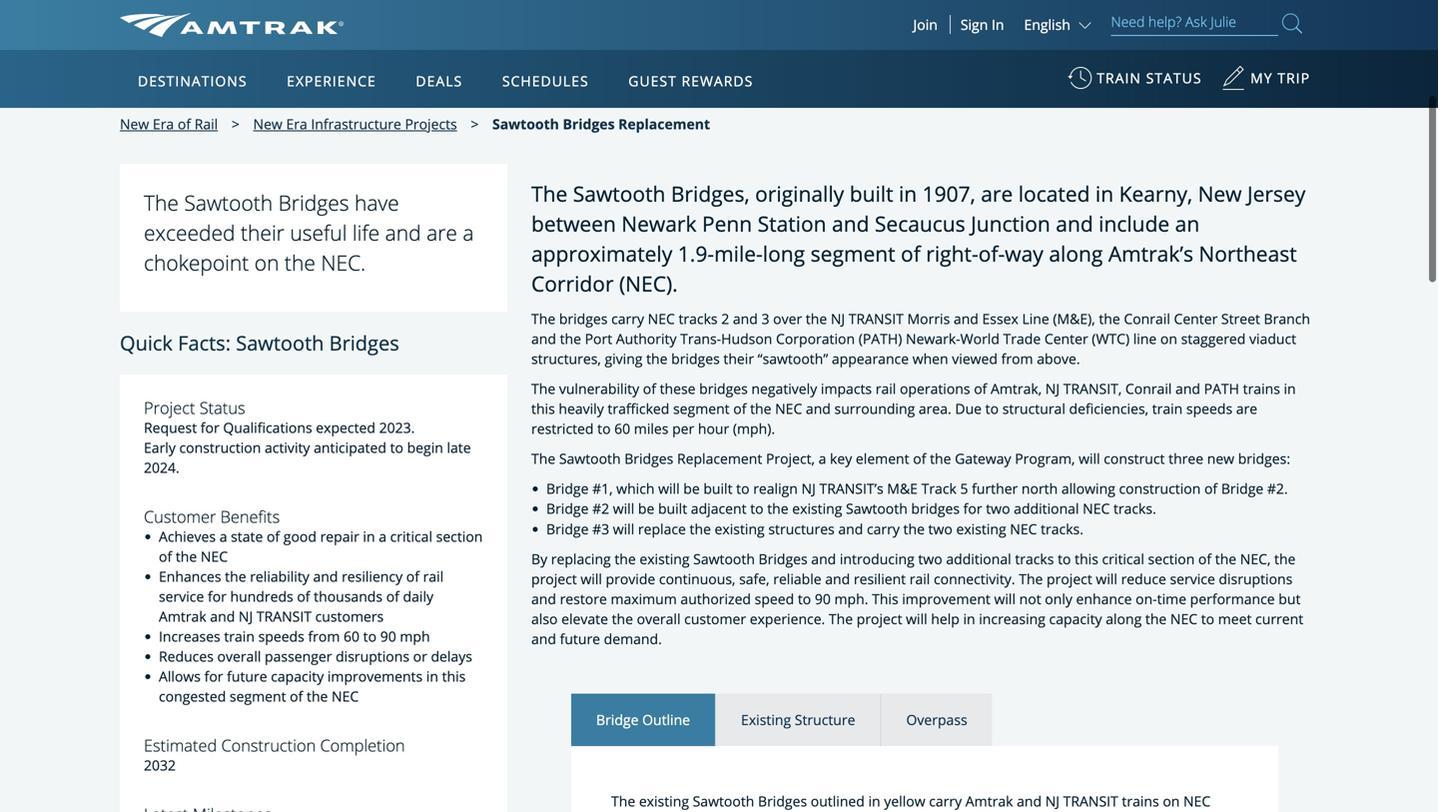 Task type: locate. For each thing, give the bounding box(es) containing it.
customer benefits achieves a state of good repair in a critical section of the nec enhances the reliability and resiliency of rail service for hundreds of thousands of daily amtrak and nj transit customers increases train speeds from 60 to 90 mph reduces overall passenger disruptions or delays allows for future capacity improvements in this congested segment of the nec
[[144, 506, 483, 706]]

1 horizontal spatial segment
[[673, 399, 730, 418]]

1 vertical spatial amtrak
[[966, 792, 1014, 811]]

#2.
[[1268, 479, 1289, 498]]

regions map image
[[194, 167, 674, 447]]

for down 5
[[964, 499, 983, 518]]

conrail up the line
[[1124, 309, 1171, 328]]

1 vertical spatial 2
[[657, 812, 665, 812]]

90 inside "customer benefits achieves a state of good repair in a critical section of the nec enhances the reliability and resiliency of rail service for hundreds of thousands of daily amtrak and nj transit customers increases train speeds from 60 to 90 mph reduces overall passenger disruptions or delays allows for future capacity improvements in this congested segment of the nec"
[[380, 627, 396, 646]]

trade
[[1004, 329, 1041, 348]]

two up improvement
[[919, 549, 943, 568]]

nj inside the vulnerability of these bridges negatively impacts rail operations of amtrak, nj transit, conrail and path trains in this heavily trafficked segment of the nec and surrounding area. due to structural deficiencies, train speeds are restricted to 60 miles per hour (mph).
[[1046, 379, 1060, 398]]

future inside by replacing the existing sawtooth bridges and introducing two additional tracks to this critical section of the nec, the project will provide continuous, safe, reliable and resilient rail connectivity. the project will reduce service disruptions and restore maximum authorized speed to 90 mph. this improvement will not only enhance on-time performance but also elevate the overall customer experience. the project will help in increasing capacity along the nec to meet current and future demand.
[[560, 629, 601, 648]]

new
[[1208, 449, 1235, 468]]

existing inside the existing sawtooth bridges outlined in yellow carry amtrak and nj transit trains on nec tracks 2 and 3 between newark penn station and secaucus junction in kearny, nj.
[[639, 792, 689, 811]]

trains
[[1244, 379, 1281, 398], [1122, 792, 1160, 811]]

provide
[[606, 569, 656, 588]]

0 horizontal spatial penn
[[702, 209, 753, 238]]

banner
[[0, 0, 1439, 461]]

in right help
[[964, 609, 976, 628]]

1 vertical spatial 60
[[344, 627, 360, 646]]

guest
[[629, 71, 677, 90]]

two down track
[[929, 519, 953, 538]]

sawtooth down the existing
[[693, 792, 755, 811]]

the down achieves
[[176, 547, 197, 566]]

bridges left outlined
[[758, 792, 807, 811]]

are inside 'the sawtooth bridges have exceeded their useful life and are a chokepoint on the nec.'
[[427, 218, 458, 247]]

overall
[[637, 609, 681, 628], [217, 647, 261, 666]]

train up three
[[1153, 399, 1183, 418]]

1 horizontal spatial 2
[[722, 309, 730, 328]]

of down new
[[1205, 479, 1218, 498]]

the for the existing sawtooth bridges outlined in yellow carry amtrak and nj transit trains on nec tracks 2 and 3 between newark penn station and secaucus junction in kearny, nj.
[[611, 792, 636, 811]]

schedules link
[[494, 50, 597, 108]]

train inside the vulnerability of these bridges negatively impacts rail operations of amtrak, nj transit, conrail and path trains in this heavily trafficked segment of the nec and surrounding area. due to structural deficiencies, train speeds are restricted to 60 miles per hour (mph).
[[1153, 399, 1183, 418]]

1 vertical spatial segment
[[673, 399, 730, 418]]

existing inside by replacing the existing sawtooth bridges and introducing two additional tracks to this critical section of the nec, the project will provide continuous, safe, reliable and resilient rail connectivity. the project will reduce service disruptions and restore maximum authorized speed to 90 mph. this improvement will not only enhance on-time performance but also elevate the overall customer experience. the project will help in increasing capacity along the nec to meet current and future demand.
[[640, 549, 690, 568]]

conrail
[[1124, 309, 1171, 328], [1126, 379, 1172, 398]]

bridges down nec.
[[329, 329, 399, 357]]

1 vertical spatial future
[[227, 667, 267, 686]]

0 vertical spatial their
[[241, 218, 285, 247]]

rail up improvement
[[910, 569, 931, 588]]

this inside "customer benefits achieves a state of good repair in a critical section of the nec enhances the reliability and resiliency of rail service for hundreds of thousands of daily amtrak and nj transit customers increases train speeds from 60 to 90 mph reduces overall passenger disruptions or delays allows for future capacity improvements in this congested segment of the nec"
[[442, 667, 466, 686]]

0 horizontal spatial service
[[159, 587, 204, 606]]

a inside 'the sawtooth bridges have exceeded their useful life and are a chokepoint on the nec.'
[[463, 218, 474, 247]]

era for infrastructure
[[286, 114, 307, 133]]

1 horizontal spatial newark
[[769, 812, 819, 812]]

nj inside "customer benefits achieves a state of good repair in a critical section of the nec enhances the reliability and resiliency of rail service for hundreds of thousands of daily amtrak and nj transit customers increases train speeds from 60 to 90 mph reduces overall passenger disruptions or delays allows for future capacity improvements in this congested segment of the nec"
[[239, 607, 253, 626]]

0 vertical spatial train
[[1153, 399, 1183, 418]]

chokepoint
[[144, 248, 249, 277]]

secaucus inside the existing sawtooth bridges outlined in yellow carry amtrak and nj transit trains on nec tracks 2 and 3 between newark penn station and secaucus junction in kearny, nj.
[[938, 812, 998, 812]]

the inside the existing sawtooth bridges outlined in yellow carry amtrak and nj transit trains on nec tracks 2 and 3 between newark penn station and secaucus junction in kearny, nj.
[[611, 792, 636, 811]]

0 horizontal spatial between
[[532, 209, 616, 238]]

of up daily
[[406, 567, 420, 586]]

existing
[[793, 499, 843, 518], [715, 519, 765, 538], [957, 519, 1007, 538], [640, 549, 690, 568], [639, 792, 689, 811]]

era left rail
[[153, 114, 174, 133]]

1 horizontal spatial additional
[[1014, 499, 1080, 518]]

begin
[[407, 438, 443, 457]]

bridge outline button
[[572, 694, 716, 747]]

this down delays at left
[[442, 667, 466, 686]]

in
[[899, 179, 917, 208], [1096, 179, 1114, 208], [1284, 379, 1297, 398], [363, 527, 375, 546], [964, 609, 976, 628], [426, 667, 439, 686], [869, 792, 881, 811], [1059, 812, 1071, 812]]

"sawtooth"
[[758, 349, 829, 368]]

achieves
[[159, 527, 216, 546]]

2 right tracks
[[657, 812, 665, 812]]

hundreds
[[230, 587, 293, 606]]

appearance
[[832, 349, 909, 368]]

the up structures,
[[560, 329, 581, 348]]

realign
[[754, 479, 798, 498]]

the down restricted
[[532, 449, 556, 468]]

1 vertical spatial 3
[[697, 812, 705, 812]]

1 horizontal spatial critical
[[1103, 549, 1145, 568]]

0 horizontal spatial segment
[[230, 687, 286, 706]]

0 horizontal spatial tracks.
[[1041, 519, 1084, 538]]

from down the customers
[[308, 627, 340, 646]]

0 vertical spatial station
[[758, 209, 827, 238]]

life
[[353, 218, 380, 247]]

the up hundreds
[[225, 567, 246, 586]]

introducing
[[840, 549, 915, 568]]

sawtooth inside 'bridge #1, which will be built to realign nj transit's m&e track 5 further north allowing construction of bridge #2. bridge #2 will be built adjacent to the existing sawtooth bridges for two additional nec tracks. bridge #3 will replace the existing structures and carry the two existing nec tracks.'
[[846, 499, 908, 518]]

station inside the existing sawtooth bridges outlined in yellow carry amtrak and nj transit trains on nec tracks 2 and 3 between newark penn station and secaucus junction in kearny, nj.
[[860, 812, 906, 812]]

overpass list item
[[882, 694, 993, 747]]

transit inside the bridges carry nec tracks 2 and 3 over the nj transit morris and essex line (m&e), the conrail center street branch and the port authority trans-hudson corporation (path) newark-world trade center (wtc) line on staggered viaduct structures, giving the bridges their "sawtooth" appearance when viewed from above.
[[849, 309, 904, 328]]

new
[[120, 114, 149, 133], [253, 114, 283, 133], [1199, 179, 1242, 208]]

the down realign
[[768, 499, 789, 518]]

60 down trafficked
[[615, 419, 631, 438]]

1 horizontal spatial transit
[[849, 309, 904, 328]]

sawtooth up continuous,
[[694, 549, 755, 568]]

existing structure button
[[716, 694, 882, 747]]

1 horizontal spatial overall
[[637, 609, 681, 628]]

bridges inside by replacing the existing sawtooth bridges and introducing two additional tracks to this critical section of the nec, the project will provide continuous, safe, reliable and resilient rail connectivity. the project will reduce service disruptions and restore maximum authorized speed to 90 mph. this improvement will not only enhance on-time performance but also elevate the overall customer experience. the project will help in increasing capacity along the nec to meet current and future demand.
[[759, 549, 808, 568]]

built inside the sawtooth bridges, originally built in 1907, are located in kearny, new jersey between newark penn station and secaucus junction and include an approximately 1.9-mile-long segment of right-of-way along amtrak's northeast corridor (nec).
[[850, 179, 894, 208]]

1 horizontal spatial be
[[684, 479, 700, 498]]

disruptions up the improvements
[[336, 647, 410, 666]]

of inside by replacing the existing sawtooth bridges and introducing two additional tracks to this critical section of the nec, the project will provide continuous, safe, reliable and resilient rail connectivity. the project will reduce service disruptions and restore maximum authorized speed to 90 mph. this improvement will not only enhance on-time performance but also elevate the overall customer experience. the project will help in increasing capacity along the nec to meet current and future demand.
[[1199, 549, 1212, 568]]

authority
[[616, 329, 677, 348]]

sawtooth inside the existing sawtooth bridges outlined in yellow carry amtrak and nj transit trains on nec tracks 2 and 3 between newark penn station and secaucus junction in kearny, nj.
[[693, 792, 755, 811]]

90 left mph
[[380, 627, 396, 646]]

1 vertical spatial secaucus
[[938, 812, 998, 812]]

1.9-
[[678, 239, 715, 268]]

0 vertical spatial along
[[1049, 239, 1103, 268]]

along inside by replacing the existing sawtooth bridges and introducing two additional tracks to this critical section of the nec, the project will provide continuous, safe, reliable and resilient rail connectivity. the project will reduce service disruptions and restore maximum authorized speed to 90 mph. this improvement will not only enhance on-time performance but also elevate the overall customer experience. the project will help in increasing capacity along the nec to meet current and future demand.
[[1106, 609, 1142, 628]]

penn down outlined
[[823, 812, 856, 812]]

rail
[[195, 114, 218, 133]]

0 vertical spatial amtrak
[[159, 607, 207, 626]]

construction down construct
[[1120, 479, 1201, 498]]

of inside the sawtooth bridges, originally built in 1907, are located in kearny, new jersey between newark penn station and secaucus junction and include an approximately 1.9-mile-long segment of right-of-way along amtrak's northeast corridor (nec).
[[901, 239, 921, 268]]

join
[[914, 15, 938, 34]]

1 vertical spatial transit
[[257, 607, 312, 626]]

secaucus down the overpass list item
[[938, 812, 998, 812]]

way
[[1005, 239, 1044, 268]]

2023.
[[379, 418, 415, 437]]

are right '1907,'
[[981, 179, 1013, 208]]

1 horizontal spatial station
[[860, 812, 906, 812]]

new left rail
[[120, 114, 149, 133]]

carry right yellow
[[929, 792, 962, 811]]

section
[[436, 527, 483, 546], [1149, 549, 1195, 568]]

1 vertical spatial are
[[427, 218, 458, 247]]

project,
[[766, 449, 815, 468]]

1 era from the left
[[153, 114, 174, 133]]

1 horizontal spatial this
[[532, 399, 555, 418]]

1 vertical spatial additional
[[947, 549, 1012, 568]]

trains inside the vulnerability of these bridges negatively impacts rail operations of amtrak, nj transit, conrail and path trains in this heavily trafficked segment of the nec and surrounding area. due to structural deficiencies, train speeds are restricted to 60 miles per hour (mph).
[[1244, 379, 1281, 398]]

construction inside 'bridge #1, which will be built to realign nj transit's m&e track 5 further north allowing construction of bridge #2. bridge #2 will be built adjacent to the existing sawtooth bridges for two additional nec tracks. bridge #3 will replace the existing structures and carry the two existing nec tracks.'
[[1120, 479, 1201, 498]]

0 vertical spatial junction
[[971, 209, 1051, 238]]

viewed
[[952, 349, 998, 368]]

0 horizontal spatial are
[[427, 218, 458, 247]]

0 vertical spatial replacement
[[619, 114, 710, 133]]

application
[[194, 167, 674, 447]]

station down yellow
[[860, 812, 906, 812]]

0 horizontal spatial center
[[1045, 329, 1089, 348]]

train down hundreds
[[224, 627, 255, 646]]

this up restricted
[[532, 399, 555, 418]]

1 horizontal spatial section
[[1149, 549, 1195, 568]]

existing down replace
[[640, 549, 690, 568]]

1 vertical spatial tracks.
[[1041, 519, 1084, 538]]

conrail inside the vulnerability of these bridges negatively impacts rail operations of amtrak, nj transit, conrail and path trains in this heavily trafficked segment of the nec and surrounding area. due to structural deficiencies, train speeds are restricted to 60 miles per hour (mph).
[[1126, 379, 1172, 398]]

the down useful
[[285, 248, 316, 277]]

2 up hudson
[[722, 309, 730, 328]]

carry inside 'bridge #1, which will be built to realign nj transit's m&e track 5 further north allowing construction of bridge #2. bridge #2 will be built adjacent to the existing sawtooth bridges for two additional nec tracks. bridge #3 will replace the existing structures and carry the two existing nec tracks.'
[[867, 519, 900, 538]]

0 horizontal spatial along
[[1049, 239, 1103, 268]]

0 horizontal spatial new
[[120, 114, 149, 133]]

train
[[1097, 68, 1142, 87]]

tracks up not
[[1015, 549, 1055, 568]]

2 horizontal spatial new
[[1199, 179, 1242, 208]]

yellow
[[885, 792, 926, 811]]

0 horizontal spatial built
[[658, 499, 688, 518]]

the inside the bridges carry nec tracks 2 and 3 over the nj transit morris and essex line (m&e), the conrail center street branch and the port authority trans-hudson corporation (path) newark-world trade center (wtc) line on staggered viaduct structures, giving the bridges their "sawtooth" appearance when viewed from above.
[[532, 309, 556, 328]]

segment inside the sawtooth bridges, originally built in 1907, are located in kearny, new jersey between newark penn station and secaucus junction and include an approximately 1.9-mile-long segment of right-of-way along amtrak's northeast corridor (nec).
[[811, 239, 896, 268]]

amtrak inside the existing sawtooth bridges outlined in yellow carry amtrak and nj transit trains on nec tracks 2 and 3 between newark penn station and secaucus junction in kearny, nj.
[[966, 792, 1014, 811]]

60 inside "customer benefits achieves a state of good repair in a critical section of the nec enhances the reliability and resiliency of rail service for hundreds of thousands of daily amtrak and nj transit customers increases train speeds from 60 to 90 mph reduces overall passenger disruptions or delays allows for future capacity improvements in this congested segment of the nec"
[[344, 627, 360, 646]]

2 era from the left
[[286, 114, 307, 133]]

are
[[981, 179, 1013, 208], [427, 218, 458, 247], [1237, 399, 1258, 418]]

segment up hour
[[673, 399, 730, 418]]

exceeded
[[144, 218, 235, 247]]

penn inside the sawtooth bridges, originally built in 1907, are located in kearny, new jersey between newark penn station and secaucus junction and include an approximately 1.9-mile-long segment of right-of-way along amtrak's northeast corridor (nec).
[[702, 209, 753, 238]]

0 vertical spatial capacity
[[1050, 609, 1103, 628]]

station down originally
[[758, 209, 827, 238]]

in up include
[[1096, 179, 1114, 208]]

sawtooth inside 'the sawtooth bridges have exceeded their useful life and are a chokepoint on the nec.'
[[184, 188, 273, 217]]

future inside "customer benefits achieves a state of good repair in a critical section of the nec enhances the reliability and resiliency of rail service for hundreds of thousands of daily amtrak and nj transit customers increases train speeds from 60 to 90 mph reduces overall passenger disruptions or delays allows for future capacity improvements in this congested segment of the nec"
[[227, 667, 267, 686]]

bridge left #1,
[[547, 479, 589, 498]]

m&e
[[888, 479, 918, 498]]

congested
[[159, 687, 226, 706]]

0 horizontal spatial additional
[[947, 549, 1012, 568]]

2 horizontal spatial this
[[1075, 549, 1099, 568]]

include
[[1099, 209, 1170, 238]]

amtrak up increases
[[159, 607, 207, 626]]

0 horizontal spatial era
[[153, 114, 174, 133]]

bridges inside the vulnerability of these bridges negatively impacts rail operations of amtrak, nj transit, conrail and path trains in this heavily trafficked segment of the nec and surrounding area. due to structural deficiencies, train speeds are restricted to 60 miles per hour (mph).
[[700, 379, 748, 398]]

future down elevate
[[560, 629, 601, 648]]

the down on- at right
[[1146, 609, 1167, 628]]

will left help
[[906, 609, 928, 628]]

the up not
[[1019, 569, 1044, 588]]

are right life
[[427, 218, 458, 247]]

2 horizontal spatial carry
[[929, 792, 962, 811]]

0 horizontal spatial 60
[[344, 627, 360, 646]]

1 horizontal spatial trains
[[1244, 379, 1281, 398]]

0 horizontal spatial 3
[[697, 812, 705, 812]]

carry up the "introducing"
[[867, 519, 900, 538]]

bridge outline
[[596, 710, 690, 729]]

speeds down path
[[1187, 399, 1233, 418]]

0 vertical spatial speeds
[[1187, 399, 1233, 418]]

additional down north
[[1014, 499, 1080, 518]]

1 horizontal spatial carry
[[867, 519, 900, 538]]

between down the existing
[[709, 812, 765, 812]]

1 vertical spatial between
[[709, 812, 765, 812]]

rail inside "customer benefits achieves a state of good repair in a critical section of the nec enhances the reliability and resiliency of rail service for hundreds of thousands of daily amtrak and nj transit customers increases train speeds from 60 to 90 mph reduces overall passenger disruptions or delays allows for future capacity improvements in this congested segment of the nec"
[[423, 567, 444, 586]]

kearny, inside the existing sawtooth bridges outlined in yellow carry amtrak and nj transit trains on nec tracks 2 and 3 between newark penn station and secaucus junction in kearny, nj.
[[1074, 812, 1123, 812]]

service inside "customer benefits achieves a state of good repair in a critical section of the nec enhances the reliability and resiliency of rail service for hundreds of thousands of daily amtrak and nj transit customers increases train speeds from 60 to 90 mph reduces overall passenger disruptions or delays allows for future capacity improvements in this congested segment of the nec"
[[159, 587, 204, 606]]

0 horizontal spatial train
[[224, 627, 255, 646]]

0 vertical spatial this
[[532, 399, 555, 418]]

my trip button
[[1222, 59, 1311, 108]]

structures
[[769, 519, 835, 538]]

bridges inside the existing sawtooth bridges outlined in yellow carry amtrak and nj transit trains on nec tracks 2 and 3 between newark penn station and secaucus junction in kearny, nj.
[[758, 792, 807, 811]]

newark inside the sawtooth bridges, originally built in 1907, are located in kearny, new jersey between newark penn station and secaucus junction and include an approximately 1.9-mile-long segment of right-of-way along amtrak's northeast corridor (nec).
[[622, 209, 697, 238]]

reduces
[[159, 647, 214, 666]]

outlined
[[811, 792, 865, 811]]

1 vertical spatial this
[[1075, 549, 1099, 568]]

current
[[1256, 609, 1304, 628]]

project status request for qualifications expected 2023. early construction activity anticipated to begin late 2024.
[[144, 397, 471, 477]]

continuous,
[[659, 569, 736, 588]]

overall right "reduces"
[[217, 647, 261, 666]]

segment inside the vulnerability of these bridges negatively impacts rail operations of amtrak, nj transit, conrail and path trains in this heavily trafficked segment of the nec and surrounding area. due to structural deficiencies, train speeds are restricted to 60 miles per hour (mph).
[[673, 399, 730, 418]]

tracks inside the bridges carry nec tracks 2 and 3 over the nj transit morris and essex line (m&e), the conrail center street branch and the port authority trans-hudson corporation (path) newark-world trade center (wtc) line on staggered viaduct structures, giving the bridges their "sawtooth" appearance when viewed from above.
[[679, 309, 718, 328]]

by replacing the existing sawtooth bridges and introducing two additional tracks to this critical section of the nec, the project will provide continuous, safe, reliable and resilient rail connectivity. the project will reduce service disruptions and restore maximum authorized speed to 90 mph. this improvement will not only enhance on-time performance but also elevate the overall customer experience. the project will help in increasing capacity along the nec to meet current and future demand.
[[532, 549, 1304, 648]]

disruptions inside by replacing the existing sawtooth bridges and introducing two additional tracks to this critical section of the nec, the project will provide continuous, safe, reliable and resilient rail connectivity. the project will reduce service disruptions and restore maximum authorized speed to 90 mph. this improvement will not only enhance on-time performance but also elevate the overall customer experience. the project will help in increasing capacity along the nec to meet current and future demand.
[[1219, 569, 1293, 588]]

resiliency
[[342, 567, 403, 586]]

guest rewards
[[629, 71, 754, 90]]

0 vertical spatial critical
[[390, 527, 433, 546]]

critical inside by replacing the existing sawtooth bridges and introducing two additional tracks to this critical section of the nec, the project will provide continuous, safe, reliable and resilient rail connectivity. the project will reduce service disruptions and restore maximum authorized speed to 90 mph. this improvement will not only enhance on-time performance but also elevate the overall customer experience. the project will help in increasing capacity along the nec to meet current and future demand.
[[1103, 549, 1145, 568]]

1 horizontal spatial built
[[704, 479, 733, 498]]

2 vertical spatial are
[[1237, 399, 1258, 418]]

1 horizontal spatial future
[[560, 629, 601, 648]]

1 horizontal spatial rail
[[876, 379, 897, 398]]

two
[[986, 499, 1011, 518], [929, 519, 953, 538], [919, 549, 943, 568]]

0 vertical spatial from
[[1002, 349, 1034, 368]]

expected
[[316, 418, 376, 437]]

2 vertical spatial this
[[442, 667, 466, 686]]

1 vertical spatial disruptions
[[336, 647, 410, 666]]

the inside the vulnerability of these bridges negatively impacts rail operations of amtrak, nj transit, conrail and path trains in this heavily trafficked segment of the nec and surrounding area. due to structural deficiencies, train speeds are restricted to 60 miles per hour (mph).
[[532, 379, 556, 398]]

to down the customers
[[363, 627, 377, 646]]

1 horizontal spatial are
[[981, 179, 1013, 208]]

secaucus down '1907,'
[[875, 209, 966, 238]]

surrounding
[[835, 399, 915, 418]]

era down experience popup button
[[286, 114, 307, 133]]

0 vertical spatial built
[[850, 179, 894, 208]]

the inside 'the sawtooth bridges have exceeded their useful life and are a chokepoint on the nec.'
[[144, 188, 179, 217]]

tracks. down construct
[[1114, 499, 1157, 518]]

kearny, inside the sawtooth bridges, originally built in 1907, are located in kearny, new jersey between newark penn station and secaucus junction and include an approximately 1.9-mile-long segment of right-of-way along amtrak's northeast corridor (nec).
[[1120, 179, 1193, 208]]

0 vertical spatial 90
[[815, 589, 831, 608]]

0 vertical spatial future
[[560, 629, 601, 648]]

status
[[1147, 68, 1202, 87]]

destinations
[[138, 71, 247, 90]]

conrail up deficiencies,
[[1126, 379, 1172, 398]]

built right originally
[[850, 179, 894, 208]]

1 horizontal spatial center
[[1174, 309, 1218, 328]]

for inside project status request for qualifications expected 2023. early construction activity anticipated to begin late 2024.
[[201, 418, 220, 437]]

station
[[758, 209, 827, 238], [860, 812, 906, 812]]

1 horizontal spatial their
[[724, 349, 754, 368]]

the down structures,
[[532, 379, 556, 398]]

2 horizontal spatial transit
[[1064, 792, 1119, 811]]

transit for line
[[849, 309, 904, 328]]

of down the reliability
[[297, 587, 310, 606]]

0 horizontal spatial speeds
[[258, 627, 305, 646]]

critical up reduce
[[1103, 549, 1145, 568]]

1 horizontal spatial capacity
[[1050, 609, 1103, 628]]

1 vertical spatial conrail
[[1126, 379, 1172, 398]]

their
[[241, 218, 285, 247], [724, 349, 754, 368]]

60 down the customers
[[344, 627, 360, 646]]

0 horizontal spatial critical
[[390, 527, 433, 546]]

for inside 'bridge #1, which will be built to realign nj transit's m&e track 5 further north allowing construction of bridge #2. bridge #2 will be built adjacent to the existing sawtooth bridges for two additional nec tracks. bridge #3 will replace the existing structures and carry the two existing nec tracks.'
[[964, 499, 983, 518]]

vulnerability
[[559, 379, 640, 398]]

1 vertical spatial trains
[[1122, 792, 1160, 811]]

bridges down schedules on the top of the page
[[563, 114, 615, 133]]

0 vertical spatial section
[[436, 527, 483, 546]]

segment inside "customer benefits achieves a state of good repair in a critical section of the nec enhances the reliability and resiliency of rail service for hundreds of thousands of daily amtrak and nj transit customers increases train speeds from 60 to 90 mph reduces overall passenger disruptions or delays allows for future capacity improvements in this congested segment of the nec"
[[230, 687, 286, 706]]

on inside 'the sawtooth bridges have exceeded their useful life and are a chokepoint on the nec.'
[[255, 248, 279, 277]]

their inside 'the sawtooth bridges have exceeded their useful life and are a chokepoint on the nec.'
[[241, 218, 285, 247]]

in left nj. on the right
[[1059, 812, 1071, 812]]

schedules
[[502, 71, 589, 90]]

nec inside the bridges carry nec tracks 2 and 3 over the nj transit morris and essex line (m&e), the conrail center street branch and the port authority trans-hudson corporation (path) newark-world trade center (wtc) line on staggered viaduct structures, giving the bridges their "sawtooth" appearance when viewed from above.
[[648, 309, 675, 328]]

are inside the sawtooth bridges, originally built in 1907, are located in kearny, new jersey between newark penn station and secaucus junction and include an approximately 1.9-mile-long segment of right-of-way along amtrak's northeast corridor (nec).
[[981, 179, 1013, 208]]

speeds up passenger
[[258, 627, 305, 646]]

list
[[572, 694, 1279, 747]]

be down which in the bottom left of the page
[[638, 499, 655, 518]]

bridge inside button
[[596, 710, 639, 729]]

bridges up reliable
[[759, 549, 808, 568]]

0 vertical spatial carry
[[612, 309, 644, 328]]

capacity down passenger
[[271, 667, 324, 686]]

section inside by replacing the existing sawtooth bridges and introducing two additional tracks to this critical section of the nec, the project will provide continuous, safe, reliable and resilient rail connectivity. the project will reduce service disruptions and restore maximum authorized speed to 90 mph. this improvement will not only enhance on-time performance but also elevate the overall customer experience. the project will help in increasing capacity along the nec to meet current and future demand.
[[1149, 549, 1195, 568]]

the inside the sawtooth bridges, originally built in 1907, are located in kearny, new jersey between newark penn station and secaucus junction and include an approximately 1.9-mile-long segment of right-of-way along amtrak's northeast corridor (nec).
[[532, 179, 568, 208]]

existing up structures
[[793, 499, 843, 518]]

1 vertical spatial from
[[308, 627, 340, 646]]

customer
[[144, 506, 216, 528]]

bridges
[[559, 309, 608, 328], [672, 349, 720, 368], [700, 379, 748, 398], [912, 499, 960, 518]]

estimated construction completion 2032
[[144, 734, 405, 775]]

1 vertical spatial penn
[[823, 812, 856, 812]]

trip
[[1278, 68, 1311, 87]]

when
[[913, 349, 949, 368]]

0 horizontal spatial trains
[[1122, 792, 1160, 811]]

1 vertical spatial train
[[224, 627, 255, 646]]

completion
[[320, 734, 405, 757]]

1 horizontal spatial construction
[[1120, 479, 1201, 498]]

sign in button
[[961, 15, 1005, 34]]

new era infrastructure projects
[[253, 114, 457, 133]]

negatively
[[752, 379, 818, 398]]

0 horizontal spatial amtrak
[[159, 607, 207, 626]]

amtrak
[[159, 607, 207, 626], [966, 792, 1014, 811]]

center
[[1174, 309, 1218, 328], [1045, 329, 1089, 348]]

0 vertical spatial tracks.
[[1114, 499, 1157, 518]]

capacity inside by replacing the existing sawtooth bridges and introducing two additional tracks to this critical section of the nec, the project will provide continuous, safe, reliable and resilient rail connectivity. the project will reduce service disruptions and restore maximum authorized speed to 90 mph. this improvement will not only enhance on-time performance but also elevate the overall customer experience. the project will help in increasing capacity along the nec to meet current and future demand.
[[1050, 609, 1103, 628]]

kearny, left nj. on the right
[[1074, 812, 1123, 812]]

0 vertical spatial transit
[[849, 309, 904, 328]]

3
[[762, 309, 770, 328], [697, 812, 705, 812]]

Please enter your search item search field
[[1112, 10, 1279, 36]]

disruptions down nec,
[[1219, 569, 1293, 588]]

2 horizontal spatial rail
[[910, 569, 931, 588]]

1 vertical spatial section
[[1149, 549, 1195, 568]]

service down 'enhances' on the left bottom of page
[[159, 587, 204, 606]]

0 vertical spatial disruptions
[[1219, 569, 1293, 588]]

of inside 'bridge #1, which will be built to realign nj transit's m&e track 5 further north allowing construction of bridge #2. bridge #2 will be built adjacent to the existing sawtooth bridges for two additional nec tracks. bridge #3 will replace the existing structures and carry the two existing nec tracks.'
[[1205, 479, 1218, 498]]

critical up resiliency
[[390, 527, 433, 546]]

northeast
[[1199, 239, 1298, 268]]

1 horizontal spatial amtrak
[[966, 792, 1014, 811]]

time
[[1158, 589, 1187, 608]]

the inside the vulnerability of these bridges negatively impacts rail operations of amtrak, nj transit, conrail and path trains in this heavily trafficked segment of the nec and surrounding area. due to structural deficiencies, train speeds are restricted to 60 miles per hour (mph).
[[750, 399, 772, 418]]

0 horizontal spatial section
[[436, 527, 483, 546]]

bridge outline list item
[[572, 694, 716, 747]]

to down reliable
[[798, 589, 812, 608]]

0 vertical spatial secaucus
[[875, 209, 966, 238]]

in down viaduct at the top right of the page
[[1284, 379, 1297, 398]]

60
[[615, 419, 631, 438], [344, 627, 360, 646]]

enhance
[[1077, 589, 1133, 608]]

1 vertical spatial their
[[724, 349, 754, 368]]

the down passenger
[[307, 687, 328, 706]]

kearny,
[[1120, 179, 1193, 208], [1074, 812, 1123, 812]]

new for new era of rail
[[120, 114, 149, 133]]

0 horizontal spatial from
[[308, 627, 340, 646]]

0 horizontal spatial future
[[227, 667, 267, 686]]

1 vertical spatial critical
[[1103, 549, 1145, 568]]

carry inside the existing sawtooth bridges outlined in yellow carry amtrak and nj transit trains on nec tracks 2 and 3 between newark penn station and secaucus junction in kearny, nj.
[[929, 792, 962, 811]]

heavily
[[559, 399, 604, 418]]

carry inside the bridges carry nec tracks 2 and 3 over the nj transit morris and essex line (m&e), the conrail center street branch and the port authority trans-hudson corporation (path) newark-world trade center (wtc) line on staggered viaduct structures, giving the bridges their "sawtooth" appearance when viewed from above.
[[612, 309, 644, 328]]

speeds inside the vulnerability of these bridges negatively impacts rail operations of amtrak, nj transit, conrail and path trains in this heavily trafficked segment of the nec and surrounding area. due to structural deficiencies, train speeds are restricted to 60 miles per hour (mph).
[[1187, 399, 1233, 418]]

bridges up useful
[[278, 188, 349, 217]]

for right request
[[201, 418, 220, 437]]

be
[[684, 479, 700, 498], [638, 499, 655, 518]]

capacity
[[1050, 609, 1103, 628], [271, 667, 324, 686]]

of left right-
[[901, 239, 921, 268]]

1 vertical spatial station
[[860, 812, 906, 812]]

0 horizontal spatial rail
[[423, 567, 444, 586]]

track
[[922, 479, 957, 498]]

their left useful
[[241, 218, 285, 247]]

additional up connectivity.
[[947, 549, 1012, 568]]

mph.
[[835, 589, 869, 608]]



Task type: describe. For each thing, give the bounding box(es) containing it.
(path)
[[859, 329, 903, 348]]

construct
[[1104, 449, 1166, 468]]

0 vertical spatial be
[[684, 479, 700, 498]]

for down 'enhances' on the left bottom of page
[[208, 587, 227, 606]]

guest rewards button
[[621, 53, 762, 109]]

nj inside the bridges carry nec tracks 2 and 3 over the nj transit morris and essex line (m&e), the conrail center street branch and the port authority trans-hudson corporation (path) newark-world trade center (wtc) line on staggered viaduct structures, giving the bridges their "sawtooth" appearance when viewed from above.
[[831, 309, 845, 328]]

overall inside by replacing the existing sawtooth bridges and introducing two additional tracks to this critical section of the nec, the project will provide continuous, safe, reliable and resilient rail connectivity. the project will reduce service disruptions and restore maximum authorized speed to 90 mph. this improvement will not only enhance on-time performance but also elevate the overall customer experience. the project will help in increasing capacity along the nec to meet current and future demand.
[[637, 609, 681, 628]]

1 horizontal spatial project
[[857, 609, 903, 628]]

improvements
[[328, 667, 423, 686]]

of up the (mph).
[[734, 399, 747, 418]]

of down passenger
[[290, 687, 303, 706]]

era for of
[[153, 114, 174, 133]]

the right nec,
[[1275, 549, 1296, 568]]

replacing
[[551, 549, 611, 568]]

rail inside the vulnerability of these bridges negatively impacts rail operations of amtrak, nj transit, conrail and path trains in this heavily trafficked segment of the nec and surrounding area. due to structural deficiencies, train speeds are restricted to 60 miles per hour (mph).
[[876, 379, 897, 398]]

passenger
[[265, 647, 332, 666]]

bridge left #2. on the bottom of page
[[1222, 479, 1264, 498]]

overpass
[[907, 710, 968, 729]]

on-
[[1136, 589, 1158, 608]]

bridges inside 'bridge #1, which will be built to realign nj transit's m&e track 5 further north allowing construction of bridge #2. bridge #2 will be built adjacent to the existing sawtooth bridges for two additional nec tracks. bridge #3 will replace the existing structures and carry the two existing nec tracks.'
[[912, 499, 960, 518]]

from inside the bridges carry nec tracks 2 and 3 over the nj transit morris and essex line (m&e), the conrail center street branch and the port authority trans-hudson corporation (path) newark-world trade center (wtc) line on staggered viaduct structures, giving the bridges their "sawtooth" appearance when viewed from above.
[[1002, 349, 1034, 368]]

nec inside the existing sawtooth bridges outlined in yellow carry amtrak and nj transit trains on nec tracks 2 and 3 between newark penn station and secaucus junction in kearny, nj.
[[1184, 792, 1211, 811]]

the left nec,
[[1216, 549, 1237, 568]]

will right which in the bottom left of the page
[[659, 479, 680, 498]]

in left '1907,'
[[899, 179, 917, 208]]

1 vertical spatial two
[[929, 519, 953, 538]]

line
[[1023, 309, 1050, 328]]

of up m&e
[[913, 449, 927, 468]]

bridge up replacing
[[547, 519, 589, 538]]

delays
[[431, 647, 473, 666]]

experience button
[[279, 53, 384, 109]]

between inside the existing sawtooth bridges outlined in yellow carry amtrak and nj transit trains on nec tracks 2 and 3 between newark penn station and secaucus junction in kearny, nj.
[[709, 812, 765, 812]]

allows
[[159, 667, 201, 686]]

existing structure
[[741, 710, 856, 729]]

structural
[[1003, 399, 1066, 418]]

north
[[1022, 479, 1058, 498]]

and inside 'the sawtooth bridges have exceeded their useful life and are a chokepoint on the nec.'
[[385, 218, 421, 247]]

the for the bridges carry nec tracks 2 and 3 over the nj transit morris and essex line (m&e), the conrail center street branch and the port authority trans-hudson corporation (path) newark-world trade center (wtc) line on staggered viaduct structures, giving the bridges their "sawtooth" appearance when viewed from above.
[[532, 309, 556, 328]]

an
[[1176, 209, 1200, 238]]

branch
[[1264, 309, 1311, 328]]

located
[[1019, 179, 1091, 208]]

junction inside the sawtooth bridges, originally built in 1907, are located in kearny, new jersey between newark penn station and secaucus junction and include an approximately 1.9-mile-long segment of right-of-way along amtrak's northeast corridor (nec).
[[971, 209, 1051, 238]]

critical inside "customer benefits achieves a state of good repair in a critical section of the nec enhances the reliability and resiliency of rail service for hundreds of thousands of daily amtrak and nj transit customers increases train speeds from 60 to 90 mph reduces overall passenger disruptions or delays allows for future capacity improvements in this congested segment of the nec"
[[390, 527, 433, 546]]

the up corporation
[[806, 309, 827, 328]]

the vulnerability of these bridges negatively impacts rail operations of amtrak, nj transit, conrail and path trains in this heavily trafficked segment of the nec and surrounding area. due to structural deficiencies, train speeds are restricted to 60 miles per hour (mph).
[[532, 379, 1297, 438]]

3 inside the bridges carry nec tracks 2 and 3 over the nj transit morris and essex line (m&e), the conrail center street branch and the port authority trans-hudson corporation (path) newark-world trade center (wtc) line on staggered viaduct structures, giving the bridges their "sawtooth" appearance when viewed from above.
[[762, 309, 770, 328]]

anticipated
[[314, 438, 387, 457]]

the for the sawtooth bridges replacement project, a key element of the gateway program, will construct three new bridges:
[[532, 449, 556, 468]]

list containing bridge outline
[[572, 694, 1279, 747]]

will up the restore
[[581, 569, 602, 588]]

of down achieves
[[159, 547, 172, 566]]

sawtooth bridges replacement
[[493, 114, 710, 133]]

new era of rail link
[[120, 114, 218, 133]]

this inside the vulnerability of these bridges negatively impacts rail operations of amtrak, nj transit, conrail and path trains in this heavily trafficked segment of the nec and surrounding area. due to structural deficiencies, train speeds are restricted to 60 miles per hour (mph).
[[532, 399, 555, 418]]

of right state
[[267, 527, 280, 546]]

reliable
[[774, 569, 822, 588]]

but
[[1279, 589, 1301, 608]]

1 horizontal spatial tracks.
[[1114, 499, 1157, 518]]

will right #2
[[613, 499, 635, 518]]

new for new era infrastructure projects
[[253, 114, 283, 133]]

in inside by replacing the existing sawtooth bridges and introducing two additional tracks to this critical section of the nec, the project will provide continuous, safe, reliable and resilient rail connectivity. the project will reduce service disruptions and restore maximum authorized speed to 90 mph. this improvement will not only enhance on-time performance but also elevate the overall customer experience. the project will help in increasing capacity along the nec to meet current and future demand.
[[964, 609, 976, 628]]

60 inside the vulnerability of these bridges negatively impacts rail operations of amtrak, nj transit, conrail and path trains in this heavily trafficked segment of the nec and surrounding area. due to structural deficiencies, train speeds are restricted to 60 miles per hour (mph).
[[615, 419, 631, 438]]

of-
[[979, 239, 1005, 268]]

sawtooth inside by replacing the existing sawtooth bridges and introducing two additional tracks to this critical section of the nec, the project will provide continuous, safe, reliable and resilient rail connectivity. the project will reduce service disruptions and restore maximum authorized speed to 90 mph. this improvement will not only enhance on-time performance but also elevate the overall customer experience. the project will help in increasing capacity along the nec to meet current and future demand.
[[694, 549, 755, 568]]

destinations button
[[130, 53, 255, 109]]

on inside the bridges carry nec tracks 2 and 3 over the nj transit morris and essex line (m&e), the conrail center street branch and the port authority trans-hudson corporation (path) newark-world trade center (wtc) line on staggered viaduct structures, giving the bridges their "sawtooth" appearance when viewed from above.
[[1161, 329, 1178, 348]]

construction
[[221, 734, 316, 757]]

train inside "customer benefits achieves a state of good repair in a critical section of the nec enhances the reliability and resiliency of rail service for hundreds of thousands of daily amtrak and nj transit customers increases train speeds from 60 to 90 mph reduces overall passenger disruptions or delays allows for future capacity improvements in this congested segment of the nec"
[[224, 627, 255, 646]]

in left yellow
[[869, 792, 881, 811]]

projects
[[405, 114, 457, 133]]

train status link
[[1068, 59, 1202, 108]]

repair
[[320, 527, 359, 546]]

rail inside by replacing the existing sawtooth bridges and introducing two additional tracks to this critical section of the nec, the project will provide continuous, safe, reliable and resilient rail connectivity. the project will reduce service disruptions and restore maximum authorized speed to 90 mph. this improvement will not only enhance on-time performance but also elevate the overall customer experience. the project will help in increasing capacity along the nec to meet current and future demand.
[[910, 569, 931, 588]]

the up the provide
[[615, 549, 636, 568]]

resilient
[[854, 569, 906, 588]]

customers
[[315, 607, 384, 626]]

capacity inside "customer benefits achieves a state of good repair in a critical section of the nec enhances the reliability and resiliency of rail service for hundreds of thousands of daily amtrak and nj transit customers increases train speeds from 60 to 90 mph reduces overall passenger disruptions or delays allows for future capacity improvements in this congested segment of the nec"
[[271, 667, 324, 686]]

2 horizontal spatial project
[[1047, 569, 1093, 588]]

to down heavily
[[598, 419, 611, 438]]

for up congested
[[204, 667, 223, 686]]

sawtooth down schedules on the top of the page
[[493, 114, 559, 133]]

to right due
[[986, 399, 999, 418]]

of left rail
[[178, 114, 191, 133]]

overpass button
[[882, 694, 993, 747]]

my
[[1251, 68, 1274, 87]]

by
[[532, 549, 548, 568]]

my trip
[[1251, 68, 1311, 87]]

safe,
[[739, 569, 770, 588]]

nj inside 'bridge #1, which will be built to realign nj transit's m&e track 5 further north allowing construction of bridge #2. bridge #2 will be built adjacent to the existing sawtooth bridges for two additional nec tracks. bridge #3 will replace the existing structures and carry the two existing nec tracks.'
[[802, 479, 816, 498]]

the up track
[[930, 449, 952, 468]]

deficiencies,
[[1070, 399, 1149, 418]]

to down realign
[[751, 499, 764, 518]]

amtrak image
[[120, 13, 344, 37]]

the up demand.
[[612, 609, 633, 628]]

help
[[932, 609, 960, 628]]

service inside by replacing the existing sawtooth bridges and introducing two additional tracks to this critical section of the nec, the project will provide continuous, safe, reliable and resilient rail connectivity. the project will reduce service disruptions and restore maximum authorized speed to 90 mph. this improvement will not only enhance on-time performance but also elevate the overall customer experience. the project will help in increasing capacity along the nec to meet current and future demand.
[[1170, 569, 1216, 588]]

penn inside the existing sawtooth bridges outlined in yellow carry amtrak and nj transit trains on nec tracks 2 and 3 between newark penn station and secaucus junction in kearny, nj.
[[823, 812, 856, 812]]

the down mph.
[[829, 609, 853, 628]]

state
[[231, 527, 263, 546]]

tracks inside by replacing the existing sawtooth bridges and introducing two additional tracks to this critical section of the nec, the project will provide continuous, safe, reliable and resilient rail connectivity. the project will reduce service disruptions and restore maximum authorized speed to 90 mph. this improvement will not only enhance on-time performance but also elevate the overall customer experience. the project will help in increasing capacity along the nec to meet current and future demand.
[[1015, 549, 1055, 568]]

construction inside project status request for qualifications expected 2023. early construction activity anticipated to begin late 2024.
[[179, 438, 261, 457]]

the sawtooth bridges, originally built in 1907, are located in kearny, new jersey between newark penn station and secaucus junction and include an approximately 1.9-mile-long segment of right-of-way along amtrak's northeast corridor (nec).
[[532, 179, 1306, 298]]

from inside "customer benefits achieves a state of good repair in a critical section of the nec enhances the reliability and resiliency of rail service for hundreds of thousands of daily amtrak and nj transit customers increases train speeds from 60 to 90 mph reduces overall passenger disruptions or delays allows for future capacity improvements in this congested segment of the nec"
[[308, 627, 340, 646]]

1 vertical spatial center
[[1045, 329, 1089, 348]]

existing down further on the bottom right
[[957, 519, 1007, 538]]

1907,
[[923, 179, 976, 208]]

transit for tracks
[[1064, 792, 1119, 811]]

sawtooth inside the sawtooth bridges, originally built in 1907, are located in kearny, new jersey between newark penn station and secaucus junction and include an approximately 1.9-mile-long segment of right-of-way along amtrak's northeast corridor (nec).
[[573, 179, 666, 208]]

daily
[[403, 587, 434, 606]]

the down m&e
[[904, 519, 925, 538]]

existing structure list item
[[716, 694, 882, 747]]

will up increasing
[[995, 589, 1016, 608]]

originally
[[755, 179, 845, 208]]

two inside by replacing the existing sawtooth bridges and introducing two additional tracks to this critical section of the nec, the project will provide continuous, safe, reliable and resilient rail connectivity. the project will reduce service disruptions and restore maximum authorized speed to 90 mph. this improvement will not only enhance on-time performance but also elevate the overall customer experience. the project will help in increasing capacity along the nec to meet current and future demand.
[[919, 549, 943, 568]]

and inside 'bridge #1, which will be built to realign nj transit's m&e track 5 further north allowing construction of bridge #2. bridge #2 will be built adjacent to the existing sawtooth bridges for two additional nec tracks. bridge #3 will replace the existing structures and carry the two existing nec tracks.'
[[839, 519, 864, 538]]

impacts
[[821, 379, 872, 398]]

useful
[[290, 218, 347, 247]]

bridges down trans-
[[672, 349, 720, 368]]

english
[[1025, 15, 1071, 34]]

connectivity.
[[934, 569, 1016, 588]]

to up the only
[[1058, 549, 1072, 568]]

to inside project status request for qualifications expected 2023. early construction activity anticipated to begin late 2024.
[[390, 438, 404, 457]]

due
[[956, 399, 982, 418]]

sawtooth up #1,
[[559, 449, 621, 468]]

1 vertical spatial be
[[638, 499, 655, 518]]

transit inside "customer benefits achieves a state of good repair in a critical section of the nec enhances the reliability and resiliency of rail service for hundreds of thousands of daily amtrak and nj transit customers increases train speeds from 60 to 90 mph reduces overall passenger disruptions or delays allows for future capacity improvements in this congested segment of the nec"
[[257, 607, 312, 626]]

authorized
[[681, 589, 751, 608]]

the inside 'the sawtooth bridges have exceeded their useful life and are a chokepoint on the nec.'
[[285, 248, 316, 277]]

disruptions inside "customer benefits achieves a state of good repair in a critical section of the nec enhances the reliability and resiliency of rail service for hundreds of thousands of daily amtrak and nj transit customers increases train speeds from 60 to 90 mph reduces overall passenger disruptions or delays allows for future capacity improvements in this congested segment of the nec"
[[336, 647, 410, 666]]

the for the vulnerability of these bridges negatively impacts rail operations of amtrak, nj transit, conrail and path trains in this heavily trafficked segment of the nec and surrounding area. due to structural deficiencies, train speeds are restricted to 60 miles per hour (mph).
[[532, 379, 556, 398]]

outline
[[643, 710, 690, 729]]

on inside the existing sawtooth bridges outlined in yellow carry amtrak and nj transit trains on nec tracks 2 and 3 between newark penn station and secaucus junction in kearny, nj.
[[1163, 792, 1180, 811]]

speeds inside "customer benefits achieves a state of good repair in a critical section of the nec enhances the reliability and resiliency of rail service for hundreds of thousands of daily amtrak and nj transit customers increases train speeds from 60 to 90 mph reduces overall passenger disruptions or delays allows for future capacity improvements in this congested segment of the nec"
[[258, 627, 305, 646]]

bridges up 'port'
[[559, 309, 608, 328]]

section inside "customer benefits achieves a state of good repair in a critical section of the nec enhances the reliability and resiliency of rail service for hundreds of thousands of daily amtrak and nj transit customers increases train speeds from 60 to 90 mph reduces overall passenger disruptions or delays allows for future capacity improvements in this congested segment of the nec"
[[436, 527, 483, 546]]

the up (wtc)
[[1099, 309, 1121, 328]]

2 vertical spatial built
[[658, 499, 688, 518]]

sawtooth right facts:
[[236, 329, 324, 357]]

replace
[[638, 519, 686, 538]]

junction inside the existing sawtooth bridges outlined in yellow carry amtrak and nj transit trains on nec tracks 2 and 3 between newark penn station and secaucus junction in kearny, nj.
[[1002, 812, 1055, 812]]

search icon image
[[1283, 9, 1303, 37]]

the down authority
[[647, 349, 668, 368]]

in inside the vulnerability of these bridges negatively impacts rail operations of amtrak, nj transit, conrail and path trains in this heavily trafficked segment of the nec and surrounding area. due to structural deficiencies, train speeds are restricted to 60 miles per hour (mph).
[[1284, 379, 1297, 398]]

between inside the sawtooth bridges, originally built in 1907, are located in kearny, new jersey between newark penn station and secaucus junction and include an approximately 1.9-mile-long segment of right-of-way along amtrak's northeast corridor (nec).
[[532, 209, 616, 238]]

bridges down miles
[[625, 449, 674, 468]]

2 inside the existing sawtooth bridges outlined in yellow carry amtrak and nj transit trains on nec tracks 2 and 3 between newark penn station and secaucus junction in kearny, nj.
[[657, 812, 665, 812]]

the for the sawtooth bridges, originally built in 1907, are located in kearny, new jersey between newark penn station and secaucus junction and include an approximately 1.9-mile-long segment of right-of-way along amtrak's northeast corridor (nec).
[[532, 179, 568, 208]]

nec,
[[1241, 549, 1271, 568]]

in right repair
[[363, 527, 375, 546]]

station inside the sawtooth bridges, originally built in 1907, are located in kearny, new jersey between newark penn station and secaucus junction and include an approximately 1.9-mile-long segment of right-of-way along amtrak's northeast corridor (nec).
[[758, 209, 827, 238]]

existing down the adjacent
[[715, 519, 765, 538]]

approximately
[[532, 239, 673, 268]]

deals
[[416, 71, 463, 90]]

amtrak's
[[1109, 239, 1194, 268]]

bridges,
[[671, 179, 750, 208]]

increases
[[159, 627, 221, 646]]

nec inside by replacing the existing sawtooth bridges and introducing two additional tracks to this critical section of the nec, the project will provide continuous, safe, reliable and resilient rail connectivity. the project will reduce service disruptions and restore maximum authorized speed to 90 mph. this improvement will not only enhance on-time performance but also elevate the overall customer experience. the project will help in increasing capacity along the nec to meet current and future demand.
[[1171, 609, 1198, 628]]

along inside the sawtooth bridges, originally built in 1907, are located in kearny, new jersey between newark penn station and secaucus junction and include an approximately 1.9-mile-long segment of right-of-way along amtrak's northeast corridor (nec).
[[1049, 239, 1103, 268]]

amtrak inside "customer benefits achieves a state of good repair in a critical section of the nec enhances the reliability and resiliency of rail service for hundreds of thousands of daily amtrak and nj transit customers increases train speeds from 60 to 90 mph reduces overall passenger disruptions or delays allows for future capacity improvements in this congested segment of the nec"
[[159, 607, 207, 626]]

sawtooth bridges replacement link
[[493, 114, 710, 133]]

bridge left #2
[[547, 499, 589, 518]]

to up the adjacent
[[737, 479, 750, 498]]

bridge #1, which will be built to realign nj transit's m&e track 5 further north allowing construction of bridge #2. bridge #2 will be built adjacent to the existing sawtooth bridges for two additional nec tracks. bridge #3 will replace the existing structures and carry the two existing nec tracks.
[[547, 479, 1289, 538]]

in down or in the left of the page
[[426, 667, 439, 686]]

to inside "customer benefits achieves a state of good repair in a critical section of the nec enhances the reliability and resiliency of rail service for hundreds of thousands of daily amtrak and nj transit customers increases train speeds from 60 to 90 mph reduces overall passenger disruptions or delays allows for future capacity improvements in this congested segment of the nec"
[[363, 627, 377, 646]]

trans-
[[681, 329, 722, 348]]

90 inside by replacing the existing sawtooth bridges and introducing two additional tracks to this critical section of the nec, the project will provide continuous, safe, reliable and resilient rail connectivity. the project will reduce service disruptions and restore maximum authorized speed to 90 mph. this improvement will not only enhance on-time performance but also elevate the overall customer experience. the project will help in increasing capacity along the nec to meet current and future demand.
[[815, 589, 831, 608]]

their inside the bridges carry nec tracks 2 and 3 over the nj transit morris and essex line (m&e), the conrail center street branch and the port authority trans-hudson corporation (path) newark-world trade center (wtc) line on staggered viaduct structures, giving the bridges their "sawtooth" appearance when viewed from above.
[[724, 349, 754, 368]]

infrastructure
[[311, 114, 401, 133]]

newark inside the existing sawtooth bridges outlined in yellow carry amtrak and nj transit trains on nec tracks 2 and 3 between newark penn station and secaucus junction in kearny, nj.
[[769, 812, 819, 812]]

2024.
[[144, 458, 180, 477]]

overall inside "customer benefits achieves a state of good repair in a critical section of the nec enhances the reliability and resiliency of rail service for hundreds of thousands of daily amtrak and nj transit customers increases train speeds from 60 to 90 mph reduces overall passenger disruptions or delays allows for future capacity improvements in this congested segment of the nec"
[[217, 647, 261, 666]]

secaucus inside the sawtooth bridges, originally built in 1907, are located in kearny, new jersey between newark penn station and secaucus junction and include an approximately 1.9-mile-long segment of right-of-way along amtrak's northeast corridor (nec).
[[875, 209, 966, 238]]

0 horizontal spatial project
[[532, 569, 577, 588]]

additional inside by replacing the existing sawtooth bridges and introducing two additional tracks to this critical section of the nec, the project will provide continuous, safe, reliable and resilient rail connectivity. the project will reduce service disruptions and restore maximum authorized speed to 90 mph. this improvement will not only enhance on-time performance but also elevate the overall customer experience. the project will help in increasing capacity along the nec to meet current and future demand.
[[947, 549, 1012, 568]]

three
[[1169, 449, 1204, 468]]

program,
[[1015, 449, 1076, 468]]

key
[[830, 449, 853, 468]]

of up trafficked
[[643, 379, 656, 398]]

essex
[[983, 309, 1019, 328]]

mile-
[[714, 239, 763, 268]]

morris
[[908, 309, 950, 328]]

operations
[[900, 379, 971, 398]]

will up enhance on the right of the page
[[1096, 569, 1118, 588]]

of left daily
[[386, 587, 400, 606]]

3 inside the existing sawtooth bridges outlined in yellow carry amtrak and nj transit trains on nec tracks 2 and 3 between newark penn station and secaucus junction in kearny, nj.
[[697, 812, 705, 812]]

benefits
[[220, 506, 280, 528]]

corporation
[[776, 329, 855, 348]]

nec inside the vulnerability of these bridges negatively impacts rail operations of amtrak, nj transit, conrail and path trains in this heavily trafficked segment of the nec and surrounding area. due to structural deficiencies, train speeds are restricted to 60 miles per hour (mph).
[[775, 399, 803, 418]]

above.
[[1037, 349, 1081, 368]]

new inside the sawtooth bridges, originally built in 1907, are located in kearny, new jersey between newark penn station and secaucus junction and include an approximately 1.9-mile-long segment of right-of-way along amtrak's northeast corridor (nec).
[[1199, 179, 1242, 208]]

the down the adjacent
[[690, 519, 711, 538]]

trains inside the existing sawtooth bridges outlined in yellow carry amtrak and nj transit trains on nec tracks 2 and 3 between newark penn station and secaucus junction in kearny, nj.
[[1122, 792, 1160, 811]]

qualifications
[[223, 418, 312, 437]]

improvement
[[903, 589, 991, 608]]

additional inside 'bridge #1, which will be built to realign nj transit's m&e track 5 further north allowing construction of bridge #2. bridge #2 will be built adjacent to the existing sawtooth bridges for two additional nec tracks. bridge #3 will replace the existing structures and carry the two existing nec tracks.'
[[1014, 499, 1080, 518]]

to left meet
[[1202, 609, 1215, 628]]

the sawtooth bridges replacement project, a key element of the gateway program, will construct three new bridges:
[[532, 449, 1291, 468]]

nj inside the existing sawtooth bridges outlined in yellow carry amtrak and nj transit trains on nec tracks 2 and 3 between newark penn station and secaucus junction in kearny, nj.
[[1046, 792, 1060, 811]]

area.
[[919, 399, 952, 418]]

#2
[[593, 499, 610, 518]]

will up allowing
[[1079, 449, 1101, 468]]

0 vertical spatial two
[[986, 499, 1011, 518]]

transit's
[[820, 479, 884, 498]]

nj.
[[1127, 812, 1145, 812]]

will right the #3
[[613, 519, 635, 538]]

gateway
[[955, 449, 1012, 468]]

this inside by replacing the existing sawtooth bridges and introducing two additional tracks to this critical section of the nec, the project will provide continuous, safe, reliable and resilient rail connectivity. the project will reduce service disruptions and restore maximum authorized speed to 90 mph. this improvement will not only enhance on-time performance but also elevate the overall customer experience. the project will help in increasing capacity along the nec to meet current and future demand.
[[1075, 549, 1099, 568]]

banner containing join
[[0, 0, 1439, 461]]

the for the sawtooth bridges have exceeded their useful life and are a chokepoint on the nec.
[[144, 188, 179, 217]]

experience
[[287, 71, 376, 90]]

sign in
[[961, 15, 1005, 34]]

good
[[284, 527, 317, 546]]

of up due
[[974, 379, 988, 398]]

are inside the vulnerability of these bridges negatively impacts rail operations of amtrak, nj transit, conrail and path trains in this heavily trafficked segment of the nec and surrounding area. due to structural deficiencies, train speeds are restricted to 60 miles per hour (mph).
[[1237, 399, 1258, 418]]

1 vertical spatial replacement
[[677, 449, 763, 468]]

these
[[660, 379, 696, 398]]



Task type: vqa. For each thing, say whether or not it's contained in the screenshot.
the right New
yes



